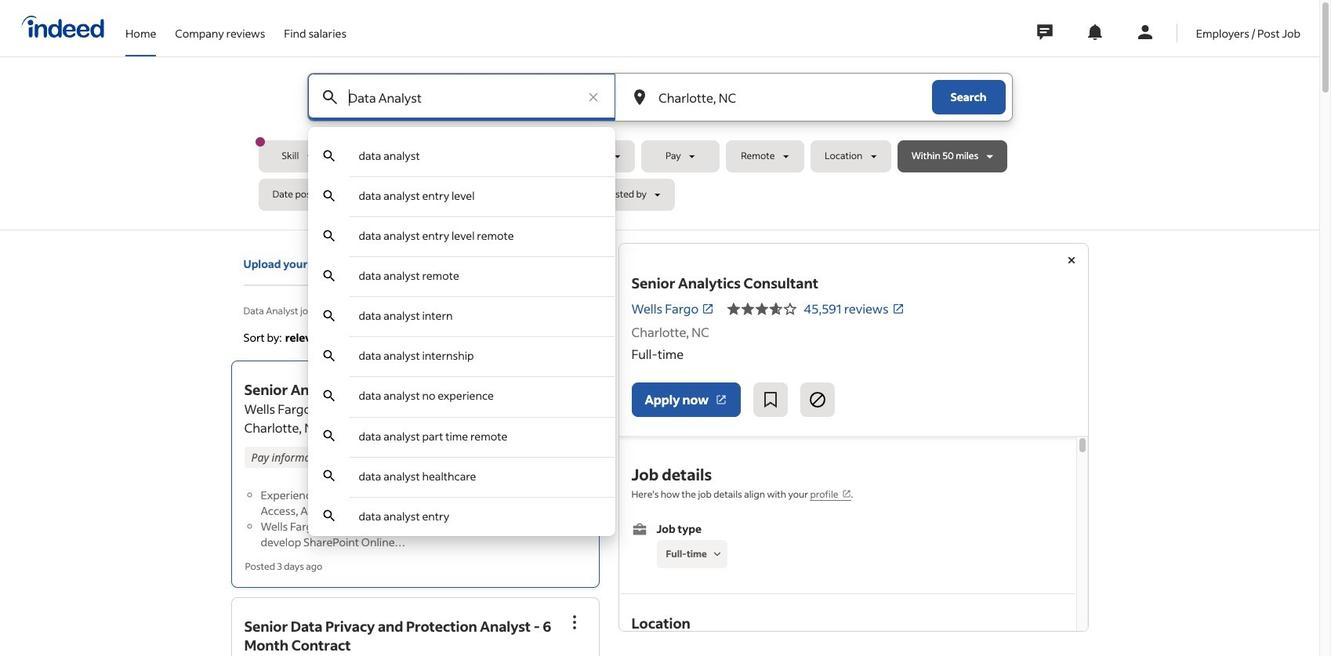 Task type: locate. For each thing, give the bounding box(es) containing it.
save this job image
[[762, 391, 780, 409]]

apply now (opens in a new tab) image
[[715, 394, 728, 406]]

missing preference image
[[711, 548, 725, 562]]

wells fargo (opens in a new tab) image
[[702, 303, 715, 315]]

clear what input image
[[586, 89, 602, 105]]

notifications unread count 0 image
[[1086, 23, 1105, 42]]

group
[[557, 369, 592, 403]]

search suggestions list box
[[308, 136, 616, 536]]

close job details image
[[1062, 251, 1081, 270]]

3.7 out of 5 stars image
[[727, 300, 798, 318]]

None search field
[[255, 73, 1062, 536]]



Task type: vqa. For each thing, say whether or not it's contained in the screenshot.
NOT INTERESTED icon on the right of page
yes



Task type: describe. For each thing, give the bounding box(es) containing it.
search: Job title, keywords, or company text field
[[346, 74, 578, 121]]

messages unread count 0 image
[[1035, 16, 1056, 48]]

Edit location text field
[[656, 74, 901, 121]]

account image
[[1136, 23, 1155, 42]]

3.7 out of 5 stars. link to 45,591 reviews company ratings (opens in a new tab) image
[[892, 303, 905, 315]]

job preferences (opens in a new window) image
[[842, 489, 852, 499]]

help icon image
[[568, 329, 587, 348]]

job actions for senior data privacy and protection analyst - 6 month contract is collapsed image
[[565, 613, 584, 632]]

not interested image
[[809, 391, 827, 409]]



